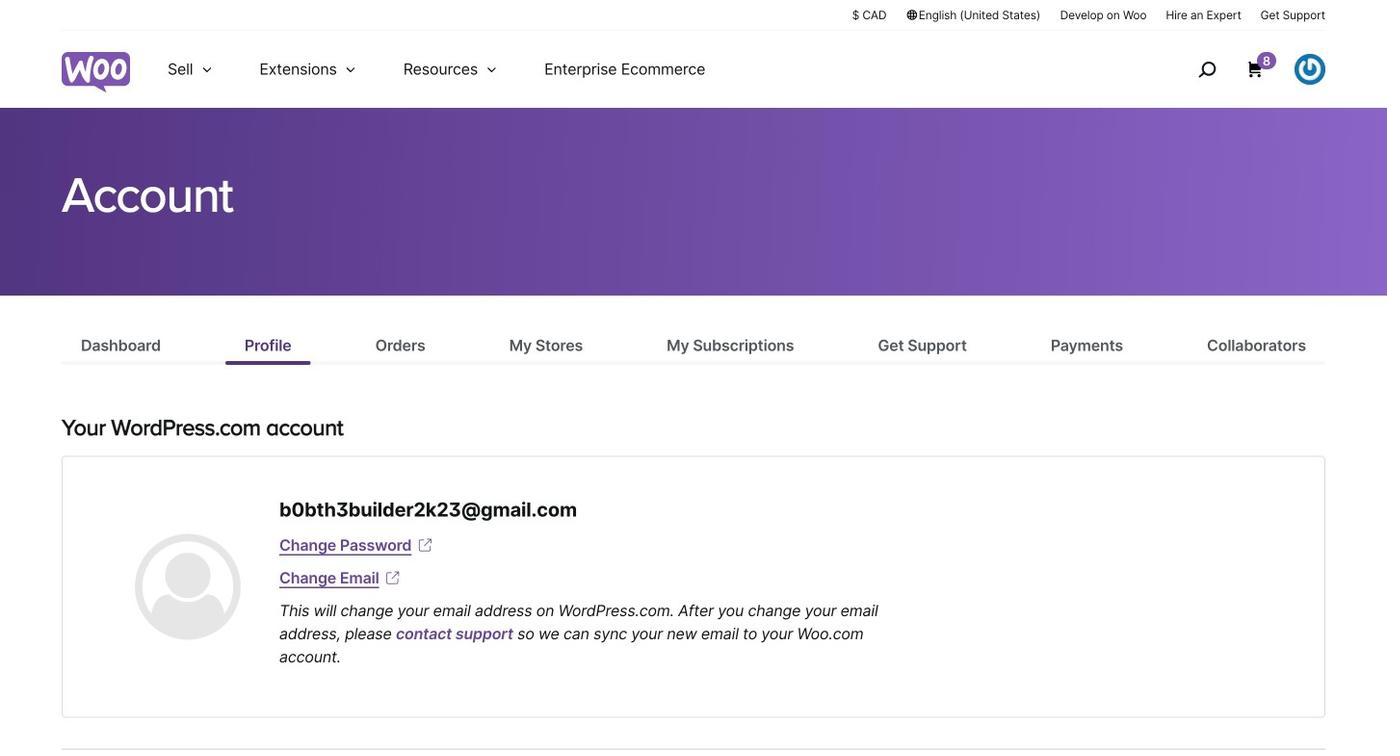 Task type: vqa. For each thing, say whether or not it's contained in the screenshot.
business
no



Task type: describe. For each thing, give the bounding box(es) containing it.
open account menu image
[[1295, 54, 1325, 85]]

0 horizontal spatial external link image
[[383, 569, 402, 588]]



Task type: locate. For each thing, give the bounding box(es) containing it.
1 vertical spatial external link image
[[383, 569, 402, 588]]

1 horizontal spatial external link image
[[415, 536, 435, 555]]

external link image
[[415, 536, 435, 555], [383, 569, 402, 588]]

gravatar image image
[[135, 534, 241, 640]]

service navigation menu element
[[1157, 38, 1325, 101]]

0 vertical spatial external link image
[[415, 536, 435, 555]]

search image
[[1191, 54, 1222, 85]]



